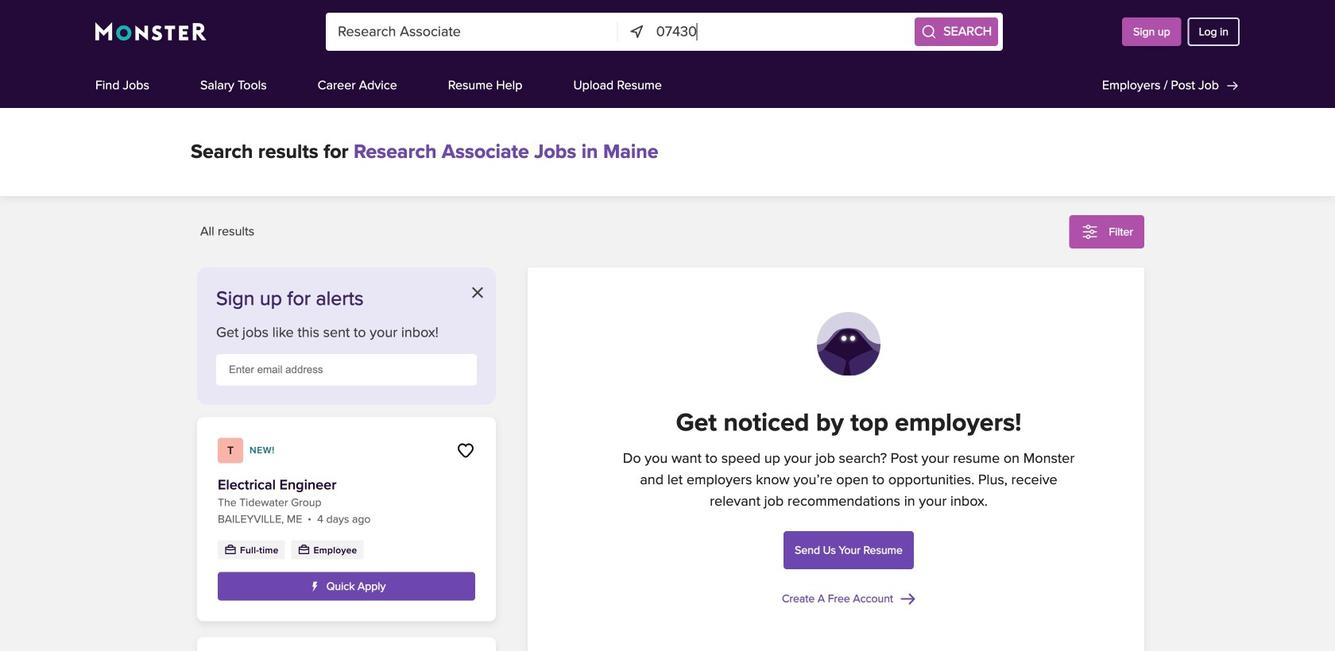 Task type: describe. For each thing, give the bounding box(es) containing it.
Enter location or "remote" search field
[[656, 13, 910, 51]]

enable reverse geolocation image
[[628, 23, 646, 41]]

electrical engineer at the tidewater group element
[[197, 418, 496, 622]]



Task type: locate. For each thing, give the bounding box(es) containing it.
save this job image
[[456, 441, 475, 461]]

filter image
[[1080, 223, 1099, 242]]

email address email field
[[216, 354, 477, 386]]

Search jobs, keywords, companies search field
[[326, 13, 618, 51]]

close image
[[472, 287, 483, 298]]

monster image
[[95, 22, 207, 41]]

filter image
[[1080, 223, 1099, 242]]



